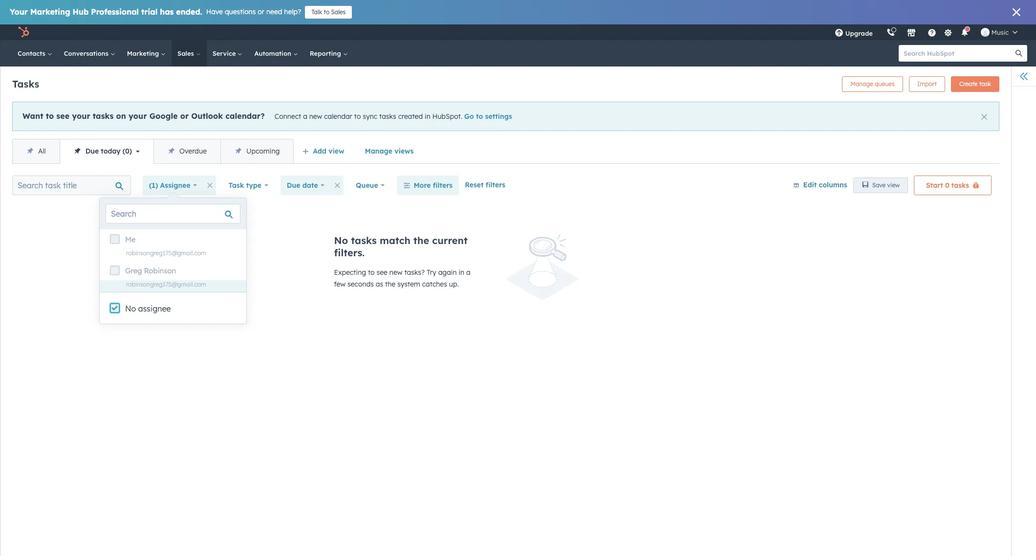 Task type: describe. For each thing, give the bounding box(es) containing it.
contacts link
[[12, 40, 58, 67]]

or inside alert
[[180, 111, 189, 121]]

manage views
[[365, 147, 414, 156]]

filters for reset filters
[[486, 180, 506, 189]]

all link
[[13, 139, 60, 163]]

marketplaces image
[[908, 29, 917, 38]]

seconds
[[348, 280, 374, 289]]

match
[[380, 234, 411, 247]]

save view
[[873, 181, 900, 189]]

notifications button
[[957, 24, 974, 40]]

navigation containing all
[[12, 139, 294, 164]]

calendar?
[[226, 111, 265, 121]]

Search HubSpot search field
[[899, 45, 1019, 62]]

1 horizontal spatial marketing
[[127, 49, 161, 57]]

go
[[465, 112, 474, 121]]

few
[[334, 280, 346, 289]]

greg
[[125, 266, 142, 275]]

again
[[439, 268, 457, 277]]

menu containing music
[[828, 24, 1025, 40]]

expecting to see new tasks? try again in a few seconds as the system catches up.
[[334, 268, 471, 289]]

google
[[150, 111, 178, 121]]

import link
[[910, 76, 946, 92]]

views
[[395, 147, 414, 156]]

in inside the want to see your tasks on your google or outlook calendar? alert
[[425, 112, 431, 121]]

want to see your tasks on your google or outlook calendar? alert
[[12, 102, 1000, 131]]

help button
[[924, 24, 941, 40]]

try
[[427, 268, 437, 277]]

task type button
[[222, 176, 275, 195]]

no for no assignee
[[125, 304, 136, 314]]

service
[[213, 49, 238, 57]]

reporting link
[[304, 40, 354, 67]]

tasks banner
[[12, 73, 1000, 92]]

calendar
[[324, 112, 353, 121]]

all
[[38, 147, 46, 156]]

see for new
[[377, 268, 388, 277]]

reset filters button
[[465, 176, 506, 189]]

want to see your tasks on your google or outlook calendar?
[[22, 111, 265, 121]]

questions
[[225, 7, 256, 16]]

manage views link
[[359, 141, 420, 161]]

task type
[[229, 181, 262, 190]]

no tasks match the current filters.
[[334, 234, 468, 259]]

start 0 tasks
[[927, 181, 970, 190]]

help?
[[284, 7, 301, 16]]

settings
[[486, 112, 512, 121]]

view for save view
[[888, 181, 900, 189]]

search button
[[1011, 45, 1028, 62]]

reset
[[465, 180, 484, 189]]

created
[[398, 112, 423, 121]]

queue
[[356, 181, 378, 190]]

0 vertical spatial marketing
[[30, 7, 70, 17]]

save
[[873, 181, 886, 189]]

to for talk
[[324, 8, 330, 16]]

automation link
[[249, 40, 304, 67]]

sales inside talk to sales button
[[331, 8, 346, 16]]

professional
[[91, 7, 139, 17]]

go to settings link
[[465, 112, 512, 121]]

hubspot image
[[18, 26, 29, 38]]

edit columns button
[[794, 179, 848, 192]]

2 your from the left
[[129, 111, 147, 121]]

import
[[918, 80, 938, 88]]

as
[[376, 280, 384, 289]]

tasks right sync
[[380, 112, 397, 121]]

add
[[313, 147, 327, 156]]

greg robinson
[[125, 266, 176, 275]]

conversations link
[[58, 40, 121, 67]]

tasks
[[12, 78, 39, 90]]

outlook
[[191, 111, 223, 121]]

or inside the your marketing hub professional trial has ended. have questions or need help?
[[258, 7, 265, 16]]

overdue link
[[154, 139, 221, 163]]

up.
[[449, 280, 459, 289]]

has
[[160, 7, 174, 17]]

create task link
[[952, 76, 1000, 92]]

a inside 'expecting to see new tasks? try again in a few seconds as the system catches up.'
[[467, 268, 471, 277]]

create
[[960, 80, 979, 88]]

talk
[[312, 8, 322, 16]]

contacts
[[18, 49, 47, 57]]

more filters
[[414, 181, 453, 190]]

tasks inside no tasks match the current filters.
[[351, 234, 377, 247]]

need
[[267, 7, 282, 16]]

to for expecting
[[368, 268, 375, 277]]

new inside the want to see your tasks on your google or outlook calendar? alert
[[309, 112, 322, 121]]

to for want
[[46, 111, 54, 121]]

upgrade
[[846, 29, 873, 37]]

talk to sales button
[[305, 6, 352, 19]]

due today ( 0 )
[[85, 147, 132, 156]]

edit
[[804, 180, 817, 189]]

see for your
[[56, 111, 69, 121]]

service link
[[207, 40, 249, 67]]

hubspot link
[[12, 26, 37, 38]]

assignee
[[160, 181, 191, 190]]

more
[[414, 181, 431, 190]]

(
[[123, 147, 125, 156]]

hub
[[73, 7, 89, 17]]

music button
[[976, 24, 1024, 40]]

the inside no tasks match the current filters.
[[414, 234, 430, 247]]

Search task title search field
[[12, 176, 131, 195]]

upcoming link
[[221, 139, 294, 163]]

upgrade image
[[835, 29, 844, 38]]

to left sync
[[354, 112, 361, 121]]

marketing link
[[121, 40, 172, 67]]



Task type: locate. For each thing, give the bounding box(es) containing it.
want
[[22, 111, 43, 121]]

)
[[129, 147, 132, 156]]

manage left views
[[365, 147, 393, 156]]

calling icon image
[[887, 28, 896, 37]]

help image
[[928, 29, 937, 38]]

notifications image
[[961, 29, 970, 38]]

the right the match
[[414, 234, 430, 247]]

manage for manage views
[[365, 147, 393, 156]]

0 horizontal spatial filters
[[433, 181, 453, 190]]

marketplaces button
[[902, 24, 922, 40]]

1 vertical spatial robinsongreg175@gmail.com
[[126, 281, 206, 288]]

to right 'want'
[[46, 111, 54, 121]]

0 horizontal spatial a
[[303, 112, 308, 121]]

view inside popup button
[[329, 147, 345, 156]]

start 0 tasks button
[[915, 176, 992, 195]]

settings link
[[943, 27, 955, 37]]

or left need
[[258, 7, 265, 16]]

marketing left "hub"
[[30, 7, 70, 17]]

manage inside 'link'
[[365, 147, 393, 156]]

1 horizontal spatial filters
[[486, 180, 506, 189]]

1 horizontal spatial 0
[[946, 181, 950, 190]]

filters inside "link"
[[433, 181, 453, 190]]

a right again
[[467, 268, 471, 277]]

menu item
[[880, 24, 882, 40]]

view right the add on the top left
[[329, 147, 345, 156]]

0 horizontal spatial marketing
[[30, 7, 70, 17]]

reset filters
[[465, 180, 506, 189]]

filters inside button
[[486, 180, 506, 189]]

robinsongreg175@gmail.com for me
[[126, 249, 206, 257]]

no up expecting
[[334, 234, 348, 247]]

due inside popup button
[[287, 181, 301, 190]]

1 your from the left
[[72, 111, 90, 121]]

0 vertical spatial 0
[[125, 147, 129, 156]]

see up as
[[377, 268, 388, 277]]

menu
[[828, 24, 1025, 40]]

tasks left on
[[93, 111, 114, 121]]

Search search field
[[106, 204, 241, 224]]

0 inside button
[[946, 181, 950, 190]]

robinson
[[144, 266, 176, 275]]

search image
[[1016, 50, 1023, 57]]

due left date
[[287, 181, 301, 190]]

date
[[303, 181, 318, 190]]

reporting
[[310, 49, 343, 57]]

manage inside tasks banner
[[851, 80, 874, 88]]

on
[[116, 111, 126, 121]]

tasks inside button
[[952, 181, 970, 190]]

1 vertical spatial a
[[467, 268, 471, 277]]

0 horizontal spatial new
[[309, 112, 322, 121]]

expecting
[[334, 268, 366, 277]]

filters
[[486, 180, 506, 189], [433, 181, 453, 190]]

add view button
[[296, 141, 353, 161]]

music
[[992, 28, 1010, 36]]

your
[[72, 111, 90, 121], [129, 111, 147, 121]]

new
[[309, 112, 322, 121], [390, 268, 403, 277]]

robinsongreg175@gmail.com for greg robinson
[[126, 281, 206, 288]]

0 right today
[[125, 147, 129, 156]]

new inside 'expecting to see new tasks? try again in a few seconds as the system catches up.'
[[390, 268, 403, 277]]

0 vertical spatial in
[[425, 112, 431, 121]]

the inside 'expecting to see new tasks? try again in a few seconds as the system catches up.'
[[385, 280, 396, 289]]

due left today
[[85, 147, 99, 156]]

(1) assignee button
[[143, 176, 204, 195]]

start
[[927, 181, 944, 190]]

tasks
[[93, 111, 114, 121], [380, 112, 397, 121], [952, 181, 970, 190], [351, 234, 377, 247]]

view inside "button"
[[888, 181, 900, 189]]

see inside alert
[[56, 111, 69, 121]]

calling icon button
[[883, 26, 900, 39]]

1 horizontal spatial your
[[129, 111, 147, 121]]

hubspot.
[[433, 112, 463, 121]]

0 horizontal spatial manage
[[365, 147, 393, 156]]

0 vertical spatial due
[[85, 147, 99, 156]]

no left assignee
[[125, 304, 136, 314]]

create task
[[960, 80, 992, 88]]

robinsongreg175@gmail.com down robinson
[[126, 281, 206, 288]]

see inside 'expecting to see new tasks? try again in a few seconds as the system catches up.'
[[377, 268, 388, 277]]

1 horizontal spatial no
[[334, 234, 348, 247]]

today
[[101, 147, 121, 156]]

0 horizontal spatial or
[[180, 111, 189, 121]]

filters right reset
[[486, 180, 506, 189]]

me
[[125, 235, 136, 244]]

0 vertical spatial the
[[414, 234, 430, 247]]

sales
[[331, 8, 346, 16], [178, 49, 196, 57]]

navigation
[[12, 139, 294, 164]]

1 horizontal spatial the
[[414, 234, 430, 247]]

1 vertical spatial or
[[180, 111, 189, 121]]

1 vertical spatial marketing
[[127, 49, 161, 57]]

0
[[125, 147, 129, 156], [946, 181, 950, 190]]

filters.
[[334, 247, 365, 259]]

1 vertical spatial sales
[[178, 49, 196, 57]]

system
[[398, 280, 421, 289]]

0 vertical spatial no
[[334, 234, 348, 247]]

0 horizontal spatial 0
[[125, 147, 129, 156]]

due for due today ( 0 )
[[85, 147, 99, 156]]

close image
[[1013, 8, 1021, 16]]

(1)
[[149, 181, 158, 190]]

1 vertical spatial due
[[287, 181, 301, 190]]

0 horizontal spatial due
[[85, 147, 99, 156]]

0 horizontal spatial see
[[56, 111, 69, 121]]

no for no tasks match the current filters.
[[334, 234, 348, 247]]

greg robinson image
[[982, 28, 990, 37]]

1 robinsongreg175@gmail.com from the top
[[126, 249, 206, 257]]

settings image
[[945, 29, 953, 37]]

queues
[[876, 80, 895, 88]]

1 vertical spatial no
[[125, 304, 136, 314]]

assignee
[[138, 304, 171, 314]]

1 horizontal spatial sales
[[331, 8, 346, 16]]

0 vertical spatial view
[[329, 147, 345, 156]]

row group containing me
[[100, 229, 247, 293]]

see right 'want'
[[56, 111, 69, 121]]

1 horizontal spatial new
[[390, 268, 403, 277]]

due date button
[[281, 176, 331, 195]]

current
[[433, 234, 468, 247]]

no inside no tasks match the current filters.
[[334, 234, 348, 247]]

due for due date
[[287, 181, 301, 190]]

edit columns
[[804, 180, 848, 189]]

1 vertical spatial manage
[[365, 147, 393, 156]]

0 vertical spatial or
[[258, 7, 265, 16]]

(1) assignee
[[149, 181, 191, 190]]

talk to sales
[[312, 8, 346, 16]]

0 vertical spatial a
[[303, 112, 308, 121]]

sales right talk
[[331, 8, 346, 16]]

more filters link
[[397, 176, 459, 195]]

connect a new calendar to sync tasks created in hubspot. go to settings
[[275, 112, 512, 121]]

in
[[425, 112, 431, 121], [459, 268, 465, 277]]

due date
[[287, 181, 318, 190]]

to right go
[[476, 112, 483, 121]]

1 vertical spatial the
[[385, 280, 396, 289]]

your left on
[[72, 111, 90, 121]]

your right on
[[129, 111, 147, 121]]

0 horizontal spatial the
[[385, 280, 396, 289]]

filters for more filters
[[433, 181, 453, 190]]

a inside alert
[[303, 112, 308, 121]]

0 vertical spatial see
[[56, 111, 69, 121]]

1 horizontal spatial manage
[[851, 80, 874, 88]]

1 horizontal spatial view
[[888, 181, 900, 189]]

1 vertical spatial in
[[459, 268, 465, 277]]

sales inside sales link
[[178, 49, 196, 57]]

due
[[85, 147, 99, 156], [287, 181, 301, 190]]

0 horizontal spatial in
[[425, 112, 431, 121]]

1 horizontal spatial a
[[467, 268, 471, 277]]

filters right more at top
[[433, 181, 453, 190]]

0 horizontal spatial your
[[72, 111, 90, 121]]

in right "created"
[[425, 112, 431, 121]]

tasks left the match
[[351, 234, 377, 247]]

see
[[56, 111, 69, 121], [377, 268, 388, 277]]

to inside 'expecting to see new tasks? try again in a few seconds as the system catches up.'
[[368, 268, 375, 277]]

1 horizontal spatial in
[[459, 268, 465, 277]]

your
[[10, 7, 28, 17]]

or right google
[[180, 111, 189, 121]]

new up system
[[390, 268, 403, 277]]

1 vertical spatial view
[[888, 181, 900, 189]]

manage for manage queues
[[851, 80, 874, 88]]

due inside navigation
[[85, 147, 99, 156]]

to
[[324, 8, 330, 16], [46, 111, 54, 121], [354, 112, 361, 121], [476, 112, 483, 121], [368, 268, 375, 277]]

sales left the service
[[178, 49, 196, 57]]

manage left queues
[[851, 80, 874, 88]]

to inside talk to sales button
[[324, 8, 330, 16]]

in inside 'expecting to see new tasks? try again in a few seconds as the system catches up.'
[[459, 268, 465, 277]]

in up up. in the left bottom of the page
[[459, 268, 465, 277]]

to right talk
[[324, 8, 330, 16]]

0 vertical spatial new
[[309, 112, 322, 121]]

robinsongreg175@gmail.com
[[126, 249, 206, 257], [126, 281, 206, 288]]

1 vertical spatial see
[[377, 268, 388, 277]]

0 vertical spatial manage
[[851, 80, 874, 88]]

to up seconds
[[368, 268, 375, 277]]

1 horizontal spatial see
[[377, 268, 388, 277]]

row group
[[100, 229, 247, 293]]

close image
[[982, 114, 988, 120]]

columns
[[820, 180, 848, 189]]

save view button
[[854, 178, 909, 193]]

task
[[229, 181, 244, 190]]

0 vertical spatial robinsongreg175@gmail.com
[[126, 249, 206, 257]]

have
[[206, 7, 223, 16]]

1 horizontal spatial due
[[287, 181, 301, 190]]

robinsongreg175@gmail.com up robinson
[[126, 249, 206, 257]]

task
[[980, 80, 992, 88]]

2 robinsongreg175@gmail.com from the top
[[126, 281, 206, 288]]

0 horizontal spatial sales
[[178, 49, 196, 57]]

tasks?
[[405, 268, 425, 277]]

0 horizontal spatial no
[[125, 304, 136, 314]]

new left calendar
[[309, 112, 322, 121]]

conversations
[[64, 49, 110, 57]]

0 right start
[[946, 181, 950, 190]]

tasks right start
[[952, 181, 970, 190]]

the right as
[[385, 280, 396, 289]]

marketing
[[30, 7, 70, 17], [127, 49, 161, 57]]

catches
[[422, 280, 447, 289]]

view right save
[[888, 181, 900, 189]]

a right connect
[[303, 112, 308, 121]]

view for add view
[[329, 147, 345, 156]]

0 vertical spatial sales
[[331, 8, 346, 16]]

manage queues link
[[843, 76, 904, 92]]

connect
[[275, 112, 301, 121]]

add view
[[313, 147, 345, 156]]

type
[[246, 181, 262, 190]]

marketing down trial
[[127, 49, 161, 57]]

automation
[[255, 49, 293, 57]]

0 horizontal spatial view
[[329, 147, 345, 156]]

1 horizontal spatial or
[[258, 7, 265, 16]]

1 vertical spatial 0
[[946, 181, 950, 190]]

1 vertical spatial new
[[390, 268, 403, 277]]



Task type: vqa. For each thing, say whether or not it's contained in the screenshot.
second your from left
yes



